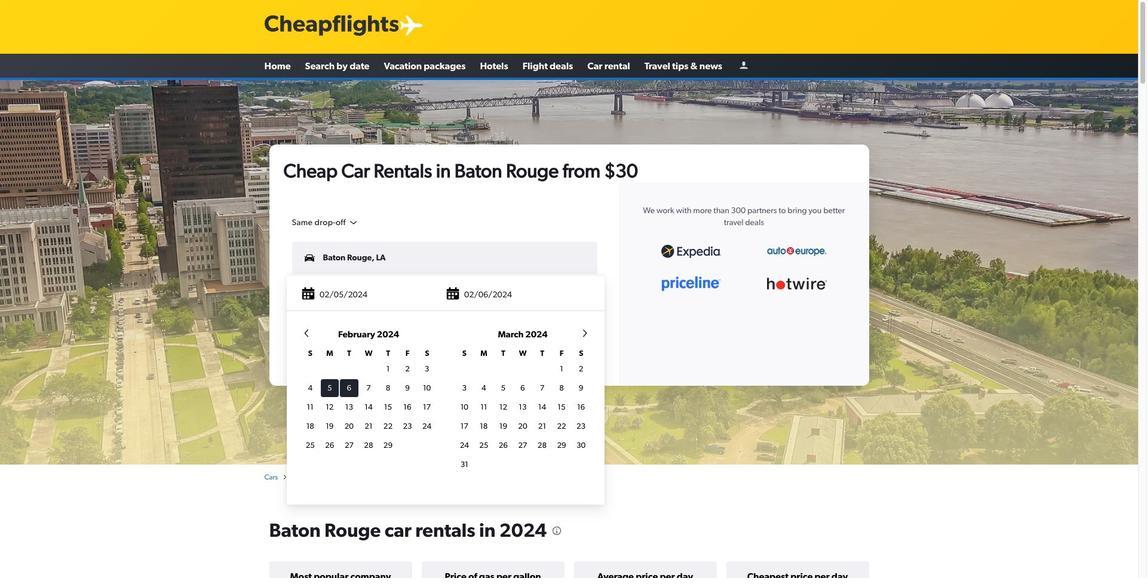 Task type: locate. For each thing, give the bounding box(es) containing it.
None text field
[[292, 278, 600, 313], [292, 281, 598, 314], [292, 278, 600, 313], [292, 281, 598, 314]]

priceline image
[[662, 276, 721, 292]]

None text field
[[292, 242, 598, 274]]

expedia image
[[662, 245, 721, 258]]



Task type: describe. For each thing, give the bounding box(es) containing it.
autoeurope image
[[768, 247, 827, 257]]

end date calendar input use left and right arrow keys to change day. use up and down arrow keys to change week. tab
[[292, 328, 600, 499]]

hotwire image
[[768, 278, 827, 290]]

Car drop-off location Same drop-off field
[[292, 218, 359, 228]]

baton rouge image
[[0, 80, 1139, 465]]



Task type: vqa. For each thing, say whether or not it's contained in the screenshot.
Turo image
no



